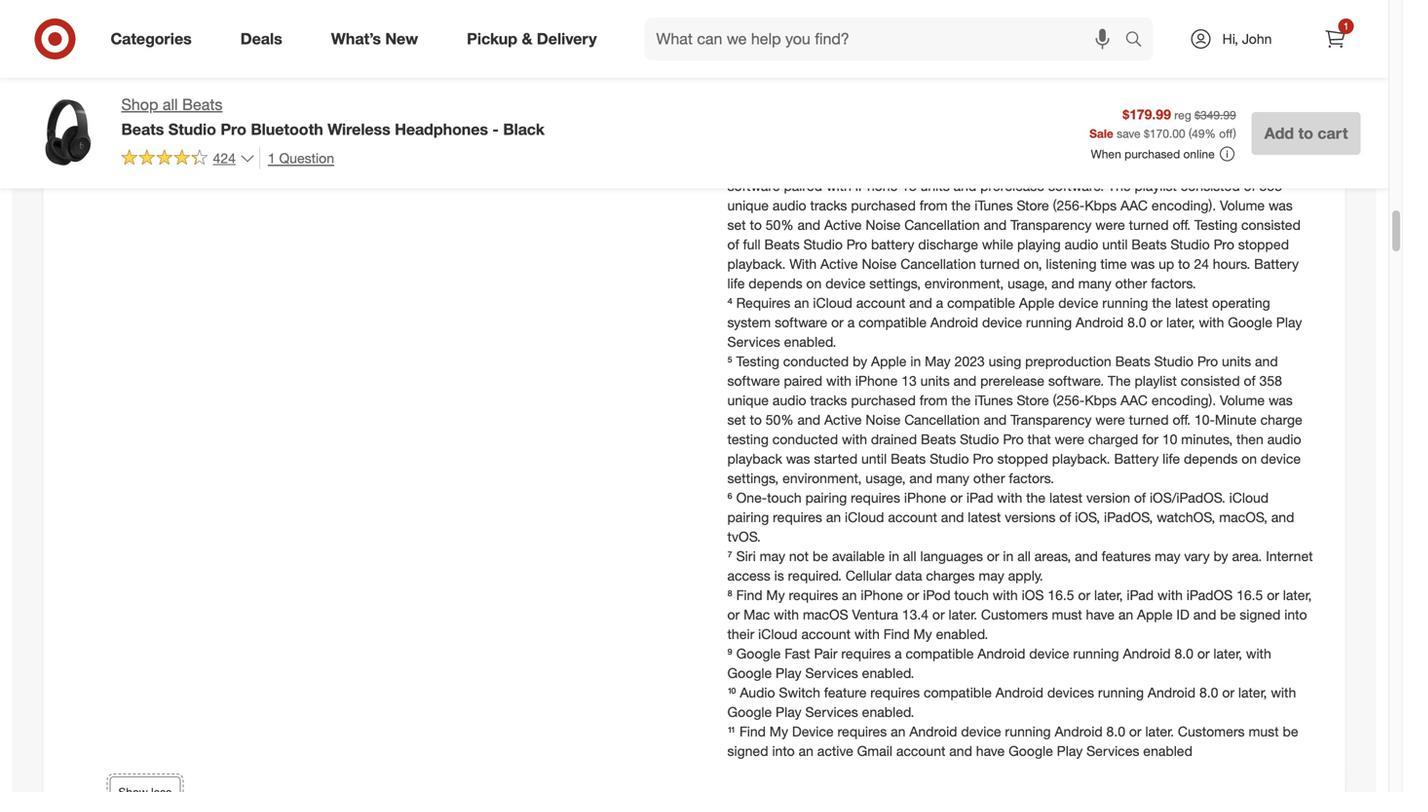 Task type: locate. For each thing, give the bounding box(es) containing it.
noise down battery on the top
[[862, 256, 897, 273]]

1 off. from the top
[[1173, 217, 1191, 234]]

not down compatible
[[765, 41, 787, 58]]

studio up 424 link
[[168, 120, 216, 139]]

0 horizontal spatial required.
[[788, 567, 842, 584]]

1 vertical spatial playback.
[[1052, 450, 1110, 467]]

⁵
[[727, 353, 733, 370]]

supported up required
[[1220, 22, 1283, 39]]

atmos.
[[968, 41, 1010, 58]]

0 vertical spatial tvos.
[[1116, 80, 1149, 97]]

0 vertical spatial stopped
[[1238, 236, 1289, 253]]

device.
[[1195, 100, 1238, 117]]

0 vertical spatial depends
[[749, 275, 803, 292]]

unique up testing
[[727, 392, 769, 409]]

1 horizontal spatial ipados,
[[1104, 509, 1153, 526]]

battery right hours.
[[1254, 256, 1299, 273]]

1 vertical spatial depends
[[1184, 450, 1238, 467]]

beats down drained
[[891, 450, 926, 467]]

touch down charges
[[954, 587, 989, 604]]

⁸
[[727, 587, 733, 604]]

0 horizontal spatial usage,
[[866, 470, 906, 487]]

0 vertical spatial 50%
[[766, 217, 794, 234]]

settings, down battery on the top
[[870, 275, 921, 292]]

customers
[[981, 606, 1048, 623], [1178, 723, 1245, 740]]

compatible
[[1083, 22, 1151, 39], [991, 100, 1059, 117], [727, 119, 796, 136], [947, 294, 1015, 312], [859, 314, 927, 331], [906, 645, 974, 662], [924, 684, 992, 701]]

1 prerelease from the top
[[980, 178, 1045, 195]]

1 horizontal spatial playback.
[[1052, 450, 1110, 467]]

0 vertical spatial consisted
[[1181, 178, 1240, 195]]

shop
[[121, 95, 158, 114]]

what's
[[331, 29, 381, 48]]

0 vertical spatial into
[[1285, 606, 1307, 623]]

1 horizontal spatial factors.
[[1151, 275, 1196, 292]]

2 (256- from the top
[[1053, 392, 1085, 409]]

off. up "up"
[[1173, 217, 1191, 234]]

0 horizontal spatial macos,
[[1037, 80, 1085, 97]]

2 unique from the top
[[727, 392, 769, 409]]

reg
[[1174, 108, 1192, 122]]

1 vertical spatial supported
[[934, 119, 998, 136]]

later,
[[1166, 314, 1195, 331], [1094, 587, 1123, 604], [1283, 587, 1312, 604], [1214, 645, 1242, 662], [1238, 684, 1267, 701]]

bluetooth
[[251, 120, 323, 139]]

1 vertical spatial paired
[[784, 372, 823, 389]]

1 vertical spatial macos,
[[1219, 509, 1268, 526]]

1 for 1
[[1344, 20, 1349, 32]]

playing
[[1017, 236, 1061, 253]]

many
[[1078, 275, 1112, 292], [936, 470, 970, 487]]

0 horizontal spatial many
[[936, 470, 970, 487]]

1 358 from the top
[[1260, 178, 1282, 195]]

requires
[[1242, 100, 1296, 117], [736, 294, 791, 312]]

testing up 24
[[1195, 217, 1238, 234]]

0 vertical spatial must
[[1052, 606, 1082, 623]]

life up ⁴ at the top of page
[[727, 275, 745, 292]]

apps.
[[727, 41, 761, 58]]

noise
[[866, 217, 901, 234], [862, 256, 897, 273], [866, 411, 901, 428]]

content down source
[[1137, 119, 1183, 136]]

0 horizontal spatial depends
[[749, 275, 803, 292]]

1 vertical spatial later.
[[1145, 723, 1174, 740]]

1 for 1 question
[[268, 149, 275, 166]]

stopped up hours.
[[1238, 236, 1289, 253]]

1 horizontal spatial battery
[[1254, 256, 1299, 273]]

find
[[736, 587, 763, 604], [884, 626, 910, 643], [740, 723, 766, 740]]

set up testing
[[727, 411, 746, 428]]

to up testing
[[750, 411, 762, 428]]

required.
[[955, 22, 1008, 39], [788, 567, 842, 584]]

languages
[[920, 548, 983, 565]]

store up that
[[1017, 392, 1049, 409]]

save
[[1117, 126, 1141, 141]]

mac
[[744, 606, 770, 623]]

1 kbps from the top
[[1085, 197, 1117, 214]]

1 vertical spatial many
[[936, 470, 970, 487]]

purchased up battery on the top
[[851, 197, 916, 214]]

life
[[727, 275, 745, 292], [1163, 450, 1180, 467]]

conducted up the started
[[773, 431, 838, 448]]

tvos.
[[1116, 80, 1149, 97], [727, 528, 761, 545]]

may
[[760, 548, 785, 565], [1155, 548, 1181, 565], [979, 567, 1004, 584]]

1 vertical spatial active
[[821, 256, 858, 273]]

environment, down the started
[[783, 470, 862, 487]]

purchased down $
[[1125, 147, 1180, 161]]

2 vertical spatial noise
[[866, 411, 901, 428]]

50% up testing
[[766, 411, 794, 428]]

audio down the format.
[[773, 197, 806, 214]]

0 horizontal spatial into
[[772, 743, 795, 760]]

macos, down across
[[1037, 80, 1085, 97]]

%
[[1205, 126, 1216, 141]]

-
[[493, 120, 499, 139]]

latest up versions
[[1049, 489, 1083, 506]]

a
[[727, 61, 735, 78], [980, 100, 987, 117], [936, 294, 943, 312], [847, 314, 855, 331], [895, 645, 902, 662]]

consisted up hours.
[[1241, 217, 1301, 234]]

0 horizontal spatial factors.
[[1009, 470, 1054, 487]]

may right siri
[[760, 548, 785, 565]]

1 horizontal spatial devices
[[1123, 61, 1170, 78]]

required. up atmos.
[[955, 22, 1008, 39]]

off. up 10 at the right bottom of page
[[1173, 411, 1191, 428]]

content
[[1155, 22, 1201, 39], [808, 41, 854, 58], [852, 119, 898, 136], [1137, 119, 1183, 136]]

tracks
[[810, 197, 847, 214], [810, 392, 847, 409]]

1 vertical spatial tracks
[[810, 392, 847, 409]]

my up mac
[[766, 587, 785, 604]]

all inside shop all beats beats studio pro bluetooth wireless headphones - black
[[163, 95, 178, 114]]

0 horizontal spatial supported
[[934, 119, 998, 136]]

available up spatial
[[858, 41, 911, 58]]

in up audio,
[[914, 41, 925, 58]]

system down ⁴ at the top of page
[[727, 314, 771, 331]]

1 vertical spatial were
[[1096, 411, 1125, 428]]

to up full
[[750, 217, 762, 234]]

cancellation
[[904, 217, 980, 234], [901, 256, 976, 273], [904, 411, 980, 428]]

ipados
[[1187, 587, 1233, 604]]

1 horizontal spatial must
[[1249, 723, 1279, 740]]

¹⁰
[[727, 684, 736, 701]]

format.
[[780, 139, 823, 156]]

1 horizontal spatial supported
[[1220, 22, 1283, 39]]

an down device
[[799, 743, 814, 760]]

1 horizontal spatial customers
[[1178, 723, 1245, 740]]

macos,
[[1037, 80, 1085, 97], [1219, 509, 1268, 526]]

lossless up "³"
[[727, 139, 776, 156]]

volume
[[1220, 197, 1265, 214], [1220, 392, 1265, 409]]

settings, up one-
[[727, 470, 779, 487]]

0 horizontal spatial usb-
[[867, 100, 900, 117]]

touch down playback
[[767, 489, 802, 506]]

to inside button
[[1298, 124, 1313, 143]]

1 software. from the top
[[1048, 178, 1104, 195]]

1 vertical spatial aac
[[1121, 392, 1148, 409]]

account up pair
[[802, 626, 851, 643]]

0 horizontal spatial other
[[973, 470, 1005, 487]]

2 paired from the top
[[784, 372, 823, 389]]

$179.99
[[1123, 106, 1171, 123]]

requires up macos
[[789, 587, 838, 604]]

apply.
[[1008, 567, 1043, 584]]

aac down when purchased online
[[1121, 197, 1148, 214]]

0 vertical spatial 2023
[[955, 158, 985, 175]]

0 vertical spatial battery
[[1254, 256, 1299, 273]]

⁶
[[727, 489, 733, 506]]

1 vertical spatial noise
[[862, 256, 897, 273]]

was down add
[[1269, 197, 1293, 214]]

0 vertical spatial customers
[[981, 606, 1048, 623]]

testing right ⁵
[[736, 353, 779, 370]]

my left device
[[770, 723, 788, 740]]

beats up "up"
[[1132, 236, 1167, 253]]

not
[[765, 41, 787, 58], [1094, 119, 1116, 136]]

icloud down with
[[813, 294, 852, 312]]

0 vertical spatial playback.
[[727, 256, 786, 273]]

2 vertical spatial active
[[824, 411, 862, 428]]

2 vertical spatial were
[[1055, 431, 1085, 448]]

ipad up languages at the bottom
[[967, 489, 993, 506]]

tracks up the started
[[810, 392, 847, 409]]

2 vertical spatial conducted
[[773, 431, 838, 448]]

playback.
[[727, 256, 786, 273], [1052, 450, 1110, 467]]

1 horizontal spatial until
[[1102, 236, 1128, 253]]

1 horizontal spatial system
[[789, 80, 833, 97]]

the
[[1224, 61, 1243, 78], [952, 197, 971, 214], [1152, 294, 1172, 312], [952, 392, 971, 409], [1026, 489, 1046, 506]]

2 set from the top
[[727, 411, 746, 428]]

latest down john
[[1247, 61, 1280, 78]]

conducted down the format.
[[783, 158, 849, 175]]

1 vertical spatial software.
[[1048, 372, 1104, 389]]

all left $
[[1120, 119, 1133, 136]]

shop all beats beats studio pro bluetooth wireless headphones - black
[[121, 95, 545, 139]]

1 50% from the top
[[766, 217, 794, 234]]

1 set from the top
[[727, 217, 746, 234]]

encoding). up 10-
[[1152, 392, 1216, 409]]

1 vertical spatial itunes
[[975, 392, 1013, 409]]

beats down shop
[[121, 120, 164, 139]]

google
[[1228, 314, 1273, 331], [736, 645, 781, 662], [727, 665, 772, 682], [727, 704, 772, 721], [1009, 743, 1053, 760]]

hi, john
[[1223, 30, 1272, 47]]

c
[[900, 100, 910, 117]]

android
[[931, 314, 978, 331], [1076, 314, 1124, 331], [978, 645, 1026, 662], [1123, 645, 1171, 662], [996, 684, 1044, 701], [1148, 684, 1196, 701], [909, 723, 957, 740], [1055, 723, 1103, 740]]

ios, down "version"
[[1075, 509, 1100, 526]]

that
[[1028, 431, 1051, 448]]

services
[[727, 333, 780, 350], [805, 665, 858, 682], [805, 704, 858, 721], [1087, 743, 1140, 760]]

0 vertical spatial encoding).
[[1152, 197, 1216, 214]]

areas,
[[1035, 548, 1071, 565]]

0 vertical spatial requires
[[1242, 100, 1296, 117]]

source
[[1149, 100, 1191, 117]]

supported down cable
[[934, 119, 998, 136]]

pairing
[[805, 489, 847, 506], [727, 509, 769, 526]]

13 up battery on the top
[[902, 178, 917, 195]]

0 horizontal spatial on
[[806, 275, 822, 292]]

required
[[1205, 41, 1256, 58]]

including
[[896, 80, 951, 97]]

stopped down that
[[997, 450, 1048, 467]]

2 prerelease from the top
[[980, 372, 1045, 389]]

0 vertical spatial from
[[902, 119, 930, 136]]

1 vertical spatial required.
[[788, 567, 842, 584]]

1 vertical spatial is
[[774, 567, 784, 584]]

enabled.
[[784, 333, 836, 350], [936, 626, 988, 643], [862, 665, 914, 682], [862, 704, 914, 721]]

0 vertical spatial volume
[[1220, 197, 1265, 214]]

all up 'profile'
[[790, 41, 804, 58]]

1 horizontal spatial not
[[1094, 119, 1116, 136]]

apple
[[1084, 61, 1119, 78], [871, 158, 907, 175], [1019, 294, 1055, 312], [871, 353, 907, 370], [1137, 606, 1173, 623]]

1 vertical spatial (256-
[[1053, 392, 1085, 409]]

all right shop
[[163, 95, 178, 114]]

1 horizontal spatial other
[[1115, 275, 1147, 292]]

macos
[[803, 606, 848, 623]]

¹¹
[[727, 723, 736, 740]]

noise up drained
[[866, 411, 901, 428]]

in down cable
[[910, 158, 921, 175]]

play
[[1276, 314, 1302, 331], [776, 665, 802, 682], [776, 704, 802, 721], [1057, 743, 1083, 760]]

cancellation up discharge
[[904, 217, 980, 234]]

0 vertical spatial 13
[[902, 178, 917, 195]]

0 vertical spatial other
[[1115, 275, 1147, 292]]

were right that
[[1055, 431, 1085, 448]]

0 horizontal spatial tvos.
[[727, 528, 761, 545]]

(256-
[[1053, 197, 1085, 214], [1053, 392, 1085, 409]]

to right add
[[1298, 124, 1313, 143]]

13
[[902, 178, 917, 195], [902, 372, 917, 389]]

store up playing
[[1017, 197, 1049, 214]]

delivery
[[537, 29, 597, 48]]

and
[[871, 22, 894, 39], [1089, 80, 1112, 97], [1255, 158, 1278, 175], [954, 178, 977, 195], [798, 217, 821, 234], [984, 217, 1007, 234], [1052, 275, 1075, 292], [909, 294, 932, 312], [1255, 353, 1278, 370], [954, 372, 977, 389], [798, 411, 821, 428], [984, 411, 1007, 428], [910, 470, 933, 487], [941, 509, 964, 526], [1271, 509, 1294, 526], [1075, 548, 1098, 565], [1193, 606, 1217, 623], [949, 743, 972, 760]]

2 store from the top
[[1017, 392, 1049, 409]]

studio down 170.00
[[1154, 158, 1194, 175]]

1 (256- from the top
[[1053, 197, 1085, 214]]

1 horizontal spatial ipad
[[1127, 587, 1154, 604]]

operating up while at top
[[727, 80, 786, 97]]

available down device.
[[1201, 119, 1254, 136]]

into down device
[[772, 743, 795, 760]]

0 vertical spatial enabled
[[1096, 100, 1146, 117]]

1 vertical spatial unique
[[727, 392, 769, 409]]

0 vertical spatial by
[[853, 158, 867, 175]]

sale
[[1090, 126, 1114, 141]]

0 horizontal spatial later.
[[949, 606, 977, 623]]

1 transparency from the top
[[1011, 217, 1092, 234]]

2 off. from the top
[[1173, 411, 1191, 428]]

transparency
[[1011, 217, 1092, 234], [1011, 411, 1092, 428]]

0 horizontal spatial be
[[813, 548, 828, 565]]

add to cart
[[1265, 124, 1348, 143]]

pro
[[221, 120, 246, 139], [1197, 158, 1218, 175], [847, 236, 867, 253], [1214, 236, 1235, 253], [1197, 353, 1218, 370], [1003, 431, 1024, 448], [973, 450, 994, 467]]

for
[[837, 61, 853, 78], [1142, 431, 1159, 448]]

must
[[1052, 606, 1082, 623], [1249, 723, 1279, 740]]

other down time
[[1115, 275, 1147, 292]]

1 horizontal spatial ios,
[[1075, 509, 1100, 526]]

beats right drained
[[921, 431, 956, 448]]

0 vertical spatial set
[[727, 217, 746, 234]]

&
[[522, 29, 533, 48]]

0 vertical spatial 358
[[1260, 178, 1282, 195]]

itunes
[[975, 197, 1013, 214], [975, 392, 1013, 409]]

1
[[1344, 20, 1349, 32], [268, 149, 275, 166]]

1 vertical spatial cancellation
[[901, 256, 976, 273]]

49
[[1192, 126, 1205, 141]]

0 horizontal spatial ipados,
[[984, 80, 1033, 97]]

cart
[[1318, 124, 1348, 143]]

ipad
[[967, 489, 993, 506], [1127, 587, 1154, 604]]

turned up 10 at the right bottom of page
[[1129, 411, 1169, 428]]

macos, up area.
[[1219, 509, 1268, 526]]

1 itunes from the top
[[975, 197, 1013, 214]]

1 vertical spatial kbps
[[1085, 392, 1117, 409]]

find right "⁸"
[[736, 587, 763, 604]]

1 vertical spatial playlist
[[1135, 372, 1177, 389]]

1 vertical spatial be
[[1220, 606, 1236, 623]]

depends
[[749, 275, 803, 292], [1184, 450, 1238, 467]]

pickup & delivery link
[[450, 18, 621, 60]]

of
[[1244, 178, 1256, 195], [727, 236, 739, 253], [1244, 372, 1256, 389], [1134, 489, 1146, 506], [1059, 509, 1071, 526]]

0 horizontal spatial until
[[861, 450, 887, 467]]

not left "save"
[[1094, 119, 1116, 136]]

system
[[789, 80, 833, 97], [727, 314, 771, 331]]

icloud up fast
[[758, 626, 798, 643]]

studio inside shop all beats beats studio pro bluetooth wireless headphones - black
[[168, 120, 216, 139]]

purchased
[[1125, 147, 1180, 161], [851, 197, 916, 214], [851, 392, 916, 409]]

an down with
[[794, 294, 809, 312]]

1 vertical spatial the
[[1108, 372, 1131, 389]]

1 vertical spatial must
[[1249, 723, 1279, 740]]

2 preproduction from the top
[[1025, 353, 1112, 370]]

2 tracks from the top
[[810, 392, 847, 409]]

system down 'profile'
[[789, 80, 833, 97]]

8.0
[[1128, 314, 1147, 331], [1175, 645, 1194, 662], [1200, 684, 1219, 701], [1107, 723, 1125, 740]]

tvos. up siri
[[727, 528, 761, 545]]

2 transparency from the top
[[1011, 411, 1092, 428]]

paired
[[784, 178, 823, 195], [784, 372, 823, 389]]

What can we help you find? suggestions appear below search field
[[645, 18, 1130, 60]]

their
[[727, 626, 755, 643]]

minute
[[1215, 411, 1257, 428]]

1 horizontal spatial 16.5
[[1237, 587, 1263, 604]]

cellular
[[846, 567, 892, 584]]

charges
[[926, 567, 975, 584]]

1 vertical spatial preproduction
[[1025, 353, 1112, 370]]

0 vertical spatial were
[[1096, 217, 1125, 234]]

0 vertical spatial ios,
[[955, 80, 980, 97]]

set up full
[[727, 217, 746, 234]]

0 horizontal spatial stopped
[[997, 450, 1048, 467]]

1 encoding). from the top
[[1152, 197, 1216, 214]]

software down ⁵
[[727, 372, 780, 389]]

0 horizontal spatial system
[[727, 314, 771, 331]]

environment, down discharge
[[925, 275, 1004, 292]]

by
[[853, 158, 867, 175], [853, 353, 867, 370], [1214, 548, 1228, 565]]

devices
[[1123, 61, 1170, 78], [1047, 684, 1094, 701]]



Task type: vqa. For each thing, say whether or not it's contained in the screenshot.
Number Of Players 1; 2
no



Task type: describe. For each thing, give the bounding box(es) containing it.
1 horizontal spatial life
[[1163, 450, 1180, 467]]

requires up gmail on the right bottom of the page
[[837, 723, 887, 740]]

1 vertical spatial purchased
[[851, 197, 916, 214]]

424
[[213, 149, 236, 166]]

2 aac from the top
[[1121, 392, 1148, 409]]

2 software. from the top
[[1048, 372, 1104, 389]]

2 encoding). from the top
[[1152, 392, 1216, 409]]

then
[[1237, 431, 1264, 448]]

2 vertical spatial using
[[989, 353, 1022, 370]]

1 horizontal spatial pairing
[[805, 489, 847, 506]]

0 horizontal spatial lossless
[[727, 139, 776, 156]]

0 horizontal spatial settings,
[[727, 470, 779, 487]]

beats down "save"
[[1115, 158, 1151, 175]]

0 vertical spatial supported
[[1220, 22, 1283, 39]]

id
[[1177, 606, 1190, 623]]

audio up 'listening'
[[1065, 236, 1099, 253]]

2 vertical spatial consisted
[[1181, 372, 1240, 389]]

enabled. up "feature"
[[862, 665, 914, 682]]

1 paired from the top
[[784, 178, 823, 195]]

enabled. down with
[[784, 333, 836, 350]]

2 vertical spatial purchased
[[851, 392, 916, 409]]

1 aac from the top
[[1121, 197, 1148, 214]]

pro inside shop all beats beats studio pro bluetooth wireless headphones - black
[[221, 120, 246, 139]]

image of beats studio pro bluetooth wireless headphones - black image
[[28, 94, 106, 172]]

1 horizontal spatial settings,
[[870, 275, 921, 292]]

audio up playback
[[773, 392, 806, 409]]

2 usb- from the left
[[1063, 100, 1096, 117]]

¹
[[727, 22, 733, 39]]

2 vertical spatial turned
[[1129, 411, 1169, 428]]

424 link
[[121, 147, 255, 171]]

0 vertical spatial ipados,
[[984, 80, 1033, 97]]

0 horizontal spatial playback.
[[727, 256, 786, 273]]

iphone up languages at the bottom
[[904, 489, 947, 506]]

started
[[814, 450, 858, 467]]

2 horizontal spatial may
[[1155, 548, 1181, 565]]

1 usb- from the left
[[867, 100, 900, 117]]

ios
[[1022, 587, 1044, 604]]

latest down 24
[[1175, 294, 1208, 312]]

1 vertical spatial other
[[973, 470, 1005, 487]]

an down the started
[[826, 509, 841, 526]]

2 kbps from the top
[[1085, 392, 1117, 409]]

1 playlist from the top
[[1135, 178, 1177, 195]]

apps/services.
[[1001, 119, 1090, 136]]

1 vertical spatial find
[[884, 626, 910, 643]]

feature
[[824, 684, 867, 701]]

2 vertical spatial be
[[1283, 723, 1299, 740]]

while
[[982, 236, 1014, 253]]

software,
[[837, 80, 893, 97]]

studio up with
[[804, 236, 843, 253]]

will
[[984, 61, 1004, 78]]

software down with
[[775, 314, 828, 331]]

playback
[[727, 450, 782, 467]]

iphone up 'ventura'
[[861, 587, 903, 604]]

apple up drained
[[871, 353, 907, 370]]

2 vertical spatial from
[[920, 392, 948, 409]]

add
[[1265, 124, 1294, 143]]

0 horizontal spatial battery
[[1114, 450, 1159, 467]]

audio down charge
[[1268, 431, 1301, 448]]

wireless
[[328, 120, 390, 139]]

0 vertical spatial signed
[[1240, 606, 1281, 623]]

account down battery on the top
[[856, 294, 906, 312]]

1 vertical spatial consisted
[[1241, 217, 1301, 234]]

0 horizontal spatial requires
[[736, 294, 791, 312]]

features
[[1102, 548, 1151, 565]]

icloud up 'cellular'
[[845, 509, 884, 526]]

spatial
[[857, 61, 899, 78]]

2 2023 from the top
[[955, 353, 985, 370]]

1 horizontal spatial into
[[1285, 606, 1307, 623]]

iphone up drained
[[855, 372, 898, 389]]

to left create
[[1260, 41, 1272, 58]]

1 horizontal spatial touch
[[954, 587, 989, 604]]

1 vertical spatial signed
[[727, 743, 768, 760]]

1 vertical spatial have
[[976, 743, 1005, 760]]

an up gmail on the right bottom of the page
[[891, 723, 906, 740]]

1 16.5 from the left
[[1048, 587, 1074, 604]]

dolby
[[929, 41, 964, 58]]

1 question
[[268, 149, 334, 166]]

latest left versions
[[968, 509, 1001, 526]]

drained
[[871, 431, 917, 448]]

0 vertical spatial usage,
[[1008, 275, 1048, 292]]

1 store from the top
[[1017, 197, 1049, 214]]

access
[[727, 567, 771, 584]]

hours.
[[1213, 256, 1251, 273]]

audio
[[740, 684, 775, 701]]

studio left that
[[960, 431, 999, 448]]

0 vertical spatial active
[[824, 217, 862, 234]]

0 horizontal spatial for
[[837, 61, 853, 78]]

1 horizontal spatial depends
[[1184, 450, 1238, 467]]

cable
[[914, 100, 947, 117]]

truedepth
[[1089, 41, 1152, 58]]

²
[[727, 100, 733, 117]]

0 vertical spatial my
[[766, 587, 785, 604]]

2 13 from the top
[[902, 372, 917, 389]]

1 13 from the top
[[902, 178, 917, 195]]

enabled. up gmail on the right bottom of the page
[[862, 704, 914, 721]]

0 vertical spatial be
[[813, 548, 828, 565]]

when
[[1091, 147, 1121, 161]]

0 vertical spatial until
[[1102, 236, 1128, 253]]

software down "³"
[[727, 178, 780, 195]]

search
[[1116, 31, 1163, 50]]

2 vertical spatial find
[[740, 723, 766, 740]]

full
[[743, 236, 761, 253]]

0 vertical spatial life
[[727, 275, 745, 292]]

compatible
[[736, 22, 807, 39]]

version
[[1086, 489, 1130, 506]]

2 itunes from the top
[[975, 392, 1013, 409]]

1 horizontal spatial be
[[1220, 606, 1236, 623]]

1 vertical spatial pairing
[[727, 509, 769, 526]]

¹ compatible hardware and software required. works with compatible content in supported apps. not all content available in dolby atmos. iphone with truedepth camera required to create a personal profile for spatial audio, which will sync across apple devices running the latest operating system software, including ios, ipados, macos, and tvos. ² while using included usb-c cable with a compatible usb-enabled source device. requires compatible lossless content from supported apps/services. not all content is available in lossless format. ³ testing conducted by apple in may 2023 using preproduction beats studio pro units and software paired with iphone 13 units and prerelease software. the playlist consisted of 358 unique audio tracks purchased from the itunes store (256-kbps aac encoding). volume was set to 50% and active noise cancellation and transparency were turned off. testing consisted of full beats studio pro battery discharge while playing audio until beats studio pro stopped playback. with active noise cancellation turned on, listening time was up to 24 hours. battery life depends on device settings, environment, usage, and many other factors. ⁴ requires an icloud account and a compatible apple device running the latest operating system software or a compatible android device running android 8.0 or later, with google play services enabled. ⁵ testing conducted by apple in may 2023 using preproduction beats studio pro units and software paired with iphone 13 units and prerelease software. the playlist consisted of 358 unique audio tracks purchased from the itunes store (256-kbps aac encoding). volume was set to 50% and active noise cancellation and transparency were turned off. 10-minute charge testing conducted with drained beats studio pro that were charged for 10 minutes, then audio playback was started until beats studio pro stopped playback. battery life depends on device settings, environment, usage, and many other factors. ⁶ one-touch pairing requires iphone or ipad with the latest version of ios/ipados. icloud pairing requires an icloud account and latest versions of ios, ipados, watchos, macos, and tvos. ⁷ siri may not be available in all languages or in all areas, and features may vary by area. internet access is required. cellular data charges may apply. ⁸ find my requires an iphone or ipod touch with ios 16.5 or later, ipad with ipados 16.5 or later, or mac with macos ventura 13.4 or later. customers must have an apple id and be signed into their icloud account with find my enabled. ⁹ google fast pair requires a compatible android device running android 8.0 or later, with google play services enabled. ¹⁰ audio switch feature requires compatible android devices running android 8.0 or later, with google play services enabled. ¹¹ find my device requires an android device running android 8.0 or later. customers must be signed into an active gmail account and have google play services enabled
[[727, 22, 1314, 760]]

pair
[[814, 645, 838, 662]]

vary
[[1184, 548, 1210, 565]]

add to cart button
[[1252, 112, 1361, 155]]

0 vertical spatial is
[[1187, 119, 1197, 136]]

search button
[[1116, 18, 1163, 64]]

one-
[[736, 489, 767, 506]]

0 vertical spatial find
[[736, 587, 763, 604]]

question
[[279, 149, 334, 166]]

requires up not
[[773, 509, 822, 526]]

fast
[[785, 645, 810, 662]]

2 may from the top
[[925, 353, 951, 370]]

1 vertical spatial conducted
[[783, 353, 849, 370]]

1 vertical spatial not
[[1094, 119, 1116, 136]]

1 vertical spatial by
[[853, 353, 867, 370]]

10-
[[1195, 411, 1215, 428]]

0 horizontal spatial may
[[760, 548, 785, 565]]

10
[[1162, 431, 1178, 448]]

1 the from the top
[[1108, 178, 1131, 195]]

apple down truedepth
[[1084, 61, 1119, 78]]

studio up 10 at the right bottom of page
[[1154, 353, 1194, 370]]

1 vertical spatial enabled
[[1143, 743, 1193, 760]]

0 vertical spatial turned
[[1129, 217, 1169, 234]]

software up dolby
[[898, 22, 951, 39]]

2 vertical spatial by
[[1214, 548, 1228, 565]]

⁹
[[727, 645, 733, 662]]

0 vertical spatial cancellation
[[904, 217, 980, 234]]

$
[[1144, 126, 1150, 141]]

studio up 24
[[1171, 236, 1210, 253]]

0 horizontal spatial environment,
[[783, 470, 862, 487]]

requires right "feature"
[[870, 684, 920, 701]]

1 preproduction from the top
[[1025, 158, 1112, 175]]

included
[[811, 100, 863, 117]]

1 vertical spatial ios,
[[1075, 509, 1100, 526]]

content down "hardware"
[[808, 41, 854, 58]]

john
[[1242, 30, 1272, 47]]

in up apply.
[[1003, 548, 1014, 565]]

1 vertical spatial tvos.
[[727, 528, 761, 545]]

2 volume from the top
[[1220, 392, 1265, 409]]

ios/ipados.
[[1150, 489, 1226, 506]]

2 358 from the top
[[1260, 372, 1282, 389]]

1 vertical spatial ipados,
[[1104, 509, 1153, 526]]

1 vertical spatial my
[[914, 626, 932, 643]]

0 vertical spatial conducted
[[783, 158, 849, 175]]

apple left id
[[1137, 606, 1173, 623]]

0 vertical spatial macos,
[[1037, 80, 1085, 97]]

1 vertical spatial for
[[1142, 431, 1159, 448]]

testing
[[727, 431, 769, 448]]

apple down c
[[871, 158, 907, 175]]

was up charge
[[1269, 392, 1293, 409]]

categories
[[111, 29, 192, 48]]

in up drained
[[910, 353, 921, 370]]

in left hi,
[[1205, 22, 1216, 39]]

0 vertical spatial many
[[1078, 275, 1112, 292]]

to left 24
[[1178, 256, 1190, 273]]

hardware
[[811, 22, 867, 39]]

1 horizontal spatial environment,
[[925, 275, 1004, 292]]

1 tracks from the top
[[810, 197, 847, 214]]

iphone up battery on the top
[[855, 178, 898, 195]]

0 vertical spatial available
[[858, 41, 911, 58]]

an left id
[[1119, 606, 1133, 623]]

1 link
[[1314, 18, 1357, 60]]

while
[[736, 100, 770, 117]]

battery
[[871, 236, 915, 253]]

beats up charged
[[1115, 353, 1151, 370]]

in up data
[[889, 548, 899, 565]]

2 the from the top
[[1108, 372, 1131, 389]]

all up apply.
[[1018, 548, 1031, 565]]

account right gmail on the right bottom of the page
[[896, 743, 946, 760]]

2 playlist from the top
[[1135, 372, 1177, 389]]

0 vertical spatial not
[[765, 41, 787, 58]]

not
[[789, 548, 809, 565]]

create
[[1276, 41, 1314, 58]]

requires down the started
[[851, 489, 900, 506]]

sync
[[1007, 61, 1036, 78]]

off
[[1219, 126, 1233, 141]]

versions
[[1005, 509, 1056, 526]]

icloud down then
[[1229, 489, 1269, 506]]

internet
[[1266, 548, 1313, 565]]

in right ')'
[[1257, 119, 1268, 136]]

0 vertical spatial using
[[774, 100, 807, 117]]

1 unique from the top
[[727, 197, 769, 214]]

device
[[792, 723, 834, 740]]

0 vertical spatial purchased
[[1125, 147, 1180, 161]]

with
[[790, 256, 817, 273]]

account up languages at the bottom
[[888, 509, 937, 526]]

0 horizontal spatial ipad
[[967, 489, 993, 506]]

enabled. down ipod
[[936, 626, 988, 643]]

an down 'cellular'
[[842, 587, 857, 604]]

1 vertical spatial on
[[1242, 450, 1257, 467]]

0 horizontal spatial operating
[[727, 80, 786, 97]]

1 vertical spatial stopped
[[997, 450, 1048, 467]]

1 vertical spatial using
[[989, 158, 1022, 175]]

requires down 'ventura'
[[841, 645, 891, 662]]

$179.99 reg $349.99 sale save $ 170.00 ( 49 % off )
[[1090, 106, 1236, 141]]

0 vertical spatial noise
[[866, 217, 901, 234]]

1 vertical spatial available
[[1201, 119, 1254, 136]]

black
[[503, 120, 545, 139]]

what's new
[[331, 29, 418, 48]]

iphone down works
[[1014, 41, 1056, 58]]

1 horizontal spatial required.
[[955, 22, 1008, 39]]

data
[[895, 567, 922, 584]]

0 vertical spatial testing
[[736, 158, 779, 175]]

all up data
[[903, 548, 917, 565]]

audio,
[[903, 61, 941, 78]]

was left "up"
[[1131, 256, 1155, 273]]

1 2023 from the top
[[955, 158, 985, 175]]

1 horizontal spatial may
[[979, 567, 1004, 584]]

beats up 424 link
[[182, 95, 223, 114]]

1 may from the top
[[925, 158, 951, 175]]

170.00
[[1150, 126, 1186, 141]]

ventura
[[852, 606, 898, 623]]

1 vertical spatial testing
[[1195, 217, 1238, 234]]

content down software,
[[852, 119, 898, 136]]

on,
[[1024, 256, 1042, 273]]

personal
[[739, 61, 792, 78]]

content up camera
[[1155, 22, 1201, 39]]

siri
[[736, 548, 756, 565]]

2 50% from the top
[[766, 411, 794, 428]]

1 vertical spatial usage,
[[866, 470, 906, 487]]

beats up with
[[764, 236, 800, 253]]

0 vertical spatial devices
[[1123, 61, 1170, 78]]

up
[[1159, 256, 1174, 273]]

online
[[1184, 147, 1215, 161]]

ipod
[[923, 587, 951, 604]]

apple down on,
[[1019, 294, 1055, 312]]

1 vertical spatial devices
[[1047, 684, 1094, 701]]

1 horizontal spatial lossless
[[799, 119, 848, 136]]

1 horizontal spatial operating
[[1212, 294, 1270, 312]]

was left the started
[[786, 450, 810, 467]]

2 vertical spatial cancellation
[[904, 411, 980, 428]]

³
[[727, 158, 733, 175]]

2 vertical spatial my
[[770, 723, 788, 740]]

across
[[1039, 61, 1080, 78]]

0 horizontal spatial must
[[1052, 606, 1082, 623]]

active
[[817, 743, 853, 760]]

listening
[[1046, 256, 1097, 273]]

(
[[1189, 126, 1192, 141]]

hi,
[[1223, 30, 1238, 47]]

new
[[385, 29, 418, 48]]

which
[[945, 61, 980, 78]]

1 volume from the top
[[1220, 197, 1265, 214]]

gmail
[[857, 743, 893, 760]]

2 16.5 from the left
[[1237, 587, 1263, 604]]

studio up languages at the bottom
[[930, 450, 969, 467]]



